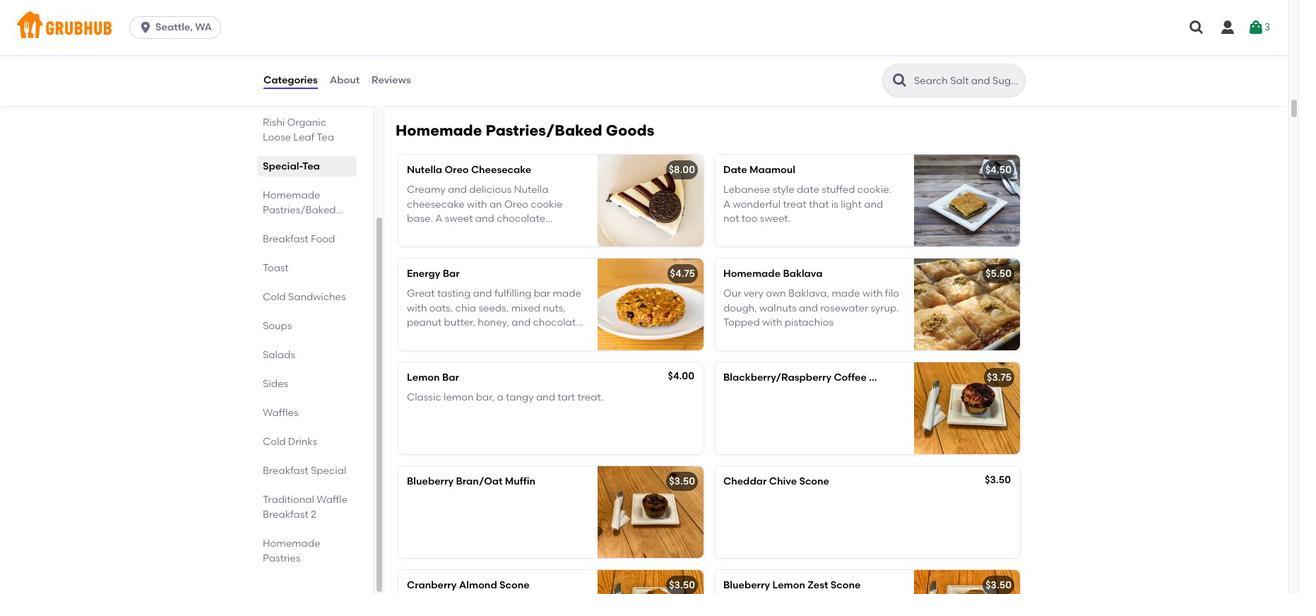 Task type: locate. For each thing, give the bounding box(es) containing it.
maamoul
[[750, 164, 796, 176]]

0 vertical spatial a
[[724, 198, 731, 210]]

a
[[497, 392, 504, 404]]

chocolate down nuts, on the bottom left of page
[[533, 317, 582, 329]]

1 horizontal spatial svg image
[[1220, 19, 1237, 36]]

0 horizontal spatial made
[[553, 288, 582, 300]]

bar,
[[476, 392, 495, 404]]

made up the rosewater
[[832, 288, 861, 300]]

leaf
[[294, 131, 315, 143]]

2 made from the left
[[832, 288, 861, 300]]

breakfast up toast
[[263, 233, 309, 245]]

0 horizontal spatial a
[[436, 213, 443, 225]]

tea right leaf
[[317, 131, 334, 143]]

oreo
[[445, 164, 469, 176], [505, 198, 529, 210]]

with left an
[[467, 198, 487, 210]]

rishi organic loose leaf tea
[[263, 117, 334, 143]]

coffee
[[834, 372, 867, 384]]

our
[[724, 288, 742, 300]]

treat
[[783, 198, 807, 210]]

stuffed
[[822, 184, 856, 196]]

breakfast
[[263, 233, 309, 245], [263, 465, 309, 477], [263, 509, 309, 521]]

svg image
[[139, 20, 153, 35]]

1 vertical spatial blueberry
[[724, 580, 770, 592]]

homemade for homemade pastries/baked goods
[[396, 122, 482, 139]]

0 horizontal spatial pastries/baked
[[263, 204, 336, 216]]

1 vertical spatial muffin
[[505, 476, 536, 488]]

pastries
[[263, 553, 301, 565]]

energy
[[407, 268, 441, 280]]

chocolate down an
[[497, 213, 546, 225]]

bar up lemon
[[442, 372, 459, 384]]

sweet matcha tea image
[[915, 0, 1021, 92]]

pastries/baked for homemade pastries/baked goods breakfast food
[[263, 204, 336, 216]]

cold drinks
[[263, 436, 317, 448]]

$4.50
[[986, 164, 1012, 176]]

svg image
[[1189, 19, 1206, 36], [1220, 19, 1237, 36], [1248, 19, 1265, 36]]

1 horizontal spatial pastries/baked
[[486, 122, 603, 139]]

and down mixed
[[512, 317, 531, 329]]

1 breakfast from the top
[[263, 233, 309, 245]]

and down cookie.
[[865, 198, 884, 210]]

chocolate inside great tasting and fulfilling bar made with oats, chia seeds, mixed nuts, peanut butter, honey, and chocolate chips.
[[533, 317, 582, 329]]

bar for energy bar
[[443, 268, 460, 280]]

date
[[797, 184, 820, 196]]

pastries/baked up food
[[263, 204, 336, 216]]

1 vertical spatial breakfast
[[263, 465, 309, 477]]

1 svg image from the left
[[1189, 19, 1206, 36]]

$8.00
[[669, 164, 696, 176]]

cold for cold drinks
[[263, 436, 286, 448]]

bar
[[443, 268, 460, 280], [442, 372, 459, 384]]

1 vertical spatial oreo
[[505, 198, 529, 210]]

tea
[[317, 131, 334, 143], [303, 160, 320, 172]]

3 svg image from the left
[[1248, 19, 1265, 36]]

wa
[[195, 21, 212, 33]]

0 vertical spatial muffin
[[898, 372, 928, 384]]

and left tart
[[536, 392, 555, 404]]

homemade inside homemade pastries/baked goods breakfast food
[[263, 189, 320, 201]]

0 vertical spatial cold
[[263, 291, 286, 303]]

homemade up nutella oreo cheesecake
[[396, 122, 482, 139]]

and
[[448, 184, 467, 196], [865, 198, 884, 210], [476, 213, 495, 225], [473, 288, 492, 300], [799, 302, 818, 314], [512, 317, 531, 329], [536, 392, 555, 404]]

almond
[[459, 580, 497, 592]]

1 horizontal spatial nutella
[[514, 184, 549, 196]]

cold sandwiches
[[263, 291, 346, 303]]

1 horizontal spatial made
[[832, 288, 861, 300]]

traditional waffle breakfast 2
[[263, 494, 348, 521]]

with
[[467, 198, 487, 210], [863, 288, 883, 300], [407, 302, 427, 314], [763, 317, 783, 329]]

0 horizontal spatial lemon
[[407, 372, 440, 384]]

salads
[[263, 349, 295, 361]]

pastries/baked for homemade pastries/baked goods
[[486, 122, 603, 139]]

2 svg image from the left
[[1220, 19, 1237, 36]]

0 vertical spatial blueberry
[[407, 476, 454, 488]]

scone right zest on the right bottom of page
[[831, 580, 861, 592]]

2 vertical spatial breakfast
[[263, 509, 309, 521]]

1 horizontal spatial lemon
[[773, 580, 806, 592]]

muffin right bran/oat
[[505, 476, 536, 488]]

1 cold from the top
[[263, 291, 286, 303]]

with down great
[[407, 302, 427, 314]]

waffles
[[263, 407, 299, 419]]

cold left drinks at the bottom left
[[263, 436, 286, 448]]

$3.50 for cranberry almond scone image
[[670, 580, 696, 592]]

3 breakfast from the top
[[263, 509, 309, 521]]

0 vertical spatial breakfast
[[263, 233, 309, 245]]

homemade for homemade pastries
[[263, 538, 320, 550]]

1 horizontal spatial a
[[724, 198, 731, 210]]

made up nuts, on the bottom left of page
[[553, 288, 582, 300]]

muffin right cake
[[898, 372, 928, 384]]

and down an
[[476, 213, 495, 225]]

muffin
[[898, 372, 928, 384], [505, 476, 536, 488]]

1 vertical spatial chocolate
[[533, 317, 582, 329]]

homemade up very
[[724, 268, 781, 280]]

$3.50 for blueberry bran/oat muffin 'image'
[[670, 476, 696, 488]]

1 vertical spatial bar
[[442, 372, 459, 384]]

breakfast up traditional
[[263, 465, 309, 477]]

about
[[330, 74, 360, 86]]

baklava
[[783, 268, 823, 280]]

breakfast special
[[263, 465, 346, 477]]

made
[[553, 288, 582, 300], [832, 288, 861, 300]]

0 vertical spatial lemon
[[407, 372, 440, 384]]

waffle
[[317, 494, 348, 506]]

base.
[[407, 213, 433, 225]]

cranberry
[[407, 580, 457, 592]]

pistachios
[[785, 317, 834, 329]]

made inside our very own baklava, made with filo dough, walnuts and rosewater syrup. topped with pistachios
[[832, 288, 861, 300]]

blueberry lemon zest scone image
[[915, 571, 1021, 594]]

scone right the chive
[[800, 476, 830, 488]]

2 cold from the top
[[263, 436, 286, 448]]

cold down toast
[[263, 291, 286, 303]]

sweet
[[445, 213, 473, 225]]

tart
[[558, 392, 575, 404]]

1 made from the left
[[553, 288, 582, 300]]

0 vertical spatial goods
[[606, 122, 655, 139]]

blackberry/raspberry coffee cake muffin image
[[915, 363, 1021, 455]]

oreo right an
[[505, 198, 529, 210]]

blackberry/raspberry
[[724, 372, 832, 384]]

homemade
[[396, 122, 482, 139], [263, 189, 320, 201], [724, 268, 781, 280], [263, 538, 320, 550]]

0 vertical spatial pastries/baked
[[486, 122, 603, 139]]

0 horizontal spatial nutella
[[407, 164, 443, 176]]

0 horizontal spatial scone
[[500, 580, 530, 592]]

0 horizontal spatial svg image
[[1189, 19, 1206, 36]]

0 vertical spatial tea
[[317, 131, 334, 143]]

a inside lebanese style date stuffed cookie. a wonderful treat that is light and not too sweet.
[[724, 198, 731, 210]]

0 horizontal spatial goods
[[263, 219, 295, 231]]

2 horizontal spatial svg image
[[1248, 19, 1265, 36]]

goods inside homemade pastries/baked goods breakfast food
[[263, 219, 295, 231]]

special-tea
[[263, 160, 320, 172]]

homemade down special-tea
[[263, 189, 320, 201]]

date
[[724, 164, 748, 176]]

3 button
[[1248, 15, 1271, 40]]

tea inside rishi organic loose leaf tea
[[317, 131, 334, 143]]

sweet.
[[760, 213, 791, 225]]

1 horizontal spatial oreo
[[505, 198, 529, 210]]

blackberry/raspberry coffee cake muffin
[[724, 372, 928, 384]]

lemon up classic
[[407, 372, 440, 384]]

sides
[[263, 378, 288, 390]]

fulfilling
[[495, 288, 532, 300]]

scone
[[800, 476, 830, 488], [500, 580, 530, 592], [831, 580, 861, 592]]

1 horizontal spatial scone
[[800, 476, 830, 488]]

1 vertical spatial a
[[436, 213, 443, 225]]

1 vertical spatial pastries/baked
[[263, 204, 336, 216]]

1 vertical spatial cold
[[263, 436, 286, 448]]

and down baklava,
[[799, 302, 818, 314]]

and inside our very own baklava, made with filo dough, walnuts and rosewater syrup. topped with pistachios
[[799, 302, 818, 314]]

lemon left zest on the right bottom of page
[[773, 580, 806, 592]]

breakfast inside homemade pastries/baked goods breakfast food
[[263, 233, 309, 245]]

a up not
[[724, 198, 731, 210]]

1 vertical spatial nutella
[[514, 184, 549, 196]]

1 horizontal spatial muffin
[[898, 372, 928, 384]]

and up seeds,
[[473, 288, 492, 300]]

scone right almond on the left bottom of the page
[[500, 580, 530, 592]]

1 vertical spatial lemon
[[773, 580, 806, 592]]

energy bar image
[[598, 259, 704, 351]]

1 vertical spatial goods
[[263, 219, 295, 231]]

oreo up creamy
[[445, 164, 469, 176]]

about button
[[329, 55, 361, 106]]

cheesecake
[[471, 164, 532, 176]]

0 vertical spatial bar
[[443, 268, 460, 280]]

0 horizontal spatial oreo
[[445, 164, 469, 176]]

goods
[[606, 122, 655, 139], [263, 219, 295, 231]]

2
[[311, 509, 317, 521]]

tea down leaf
[[303, 160, 320, 172]]

chips.
[[407, 331, 435, 343]]

1 vertical spatial tea
[[303, 160, 320, 172]]

3
[[1265, 21, 1271, 33]]

nutella up cookie
[[514, 184, 549, 196]]

0 horizontal spatial blueberry
[[407, 476, 454, 488]]

breakfast inside traditional waffle breakfast 2
[[263, 509, 309, 521]]

soups
[[263, 320, 292, 332]]

1 horizontal spatial goods
[[606, 122, 655, 139]]

bar up tasting
[[443, 268, 460, 280]]

1 horizontal spatial blueberry
[[724, 580, 770, 592]]

pastries/baked up cheesecake
[[486, 122, 603, 139]]

0 vertical spatial nutella
[[407, 164, 443, 176]]

blueberry bran/oat muffin image
[[598, 467, 704, 559]]

breakfast down traditional
[[263, 509, 309, 521]]

cookie
[[531, 198, 563, 210]]

0 vertical spatial oreo
[[445, 164, 469, 176]]

nutella oreo cheesecake
[[407, 164, 532, 176]]

seeds,
[[479, 302, 509, 314]]

organic
[[287, 117, 327, 129]]

0 vertical spatial chocolate
[[497, 213, 546, 225]]

main navigation navigation
[[0, 0, 1289, 55]]

nutella up creamy
[[407, 164, 443, 176]]

a down cheesecake on the left top of the page
[[436, 213, 443, 225]]

homemade up 'pastries'
[[263, 538, 320, 550]]

not
[[724, 213, 740, 225]]



Task type: describe. For each thing, give the bounding box(es) containing it.
toast
[[263, 262, 289, 274]]

$4.00
[[668, 370, 695, 383]]

lebanese
[[724, 184, 771, 196]]

cold for cold sandwiches
[[263, 291, 286, 303]]

$5.50
[[986, 268, 1012, 280]]

syrup.
[[871, 302, 900, 314]]

2 horizontal spatial scone
[[831, 580, 861, 592]]

wonderful
[[733, 198, 781, 210]]

seattle, wa button
[[129, 16, 227, 39]]

svg image inside 3 button
[[1248, 19, 1265, 36]]

and down nutella oreo cheesecake
[[448, 184, 467, 196]]

with inside creamy and delicious nutella cheesecake with an oreo cookie base. a sweet and chocolate delight!
[[467, 198, 487, 210]]

goods for homemade pastries/baked goods breakfast food
[[263, 219, 295, 231]]

homemade for homemade baklava
[[724, 268, 781, 280]]

baklava,
[[789, 288, 830, 300]]

cake
[[870, 372, 895, 384]]

filo
[[886, 288, 900, 300]]

blueberry for blueberry bran/oat muffin
[[407, 476, 454, 488]]

search icon image
[[892, 72, 909, 89]]

$4.75
[[670, 268, 696, 280]]

cookie.
[[858, 184, 892, 196]]

bar for lemon bar
[[442, 372, 459, 384]]

scone for cheddar chive scone
[[800, 476, 830, 488]]

sandwiches
[[288, 291, 346, 303]]

categories button
[[263, 55, 319, 106]]

cheesecake
[[407, 198, 465, 210]]

chocolate inside creamy and delicious nutella cheesecake with an oreo cookie base. a sweet and chocolate delight!
[[497, 213, 546, 225]]

special-
[[263, 160, 303, 172]]

categories
[[264, 74, 318, 86]]

blueberry for blueberry lemon zest scone
[[724, 580, 770, 592]]

very
[[744, 288, 764, 300]]

that
[[809, 198, 829, 210]]

chive
[[769, 476, 797, 488]]

a inside creamy and delicious nutella cheesecake with an oreo cookie base. a sweet and chocolate delight!
[[436, 213, 443, 225]]

food
[[311, 233, 335, 245]]

$3.50 for "blueberry lemon zest scone" 'image'
[[986, 580, 1012, 592]]

lebanese style date stuffed cookie. a wonderful treat that is light and not too sweet.
[[724, 184, 892, 225]]

honey,
[[478, 317, 509, 329]]

cheddar chive scone
[[724, 476, 830, 488]]

homemade baklava
[[724, 268, 823, 280]]

our very own baklava, made with filo dough, walnuts and rosewater syrup. topped with pistachios
[[724, 288, 900, 329]]

rishi
[[263, 117, 285, 129]]

blueberry bran/oat muffin
[[407, 476, 536, 488]]

peanut
[[407, 317, 442, 329]]

homemade pastries
[[263, 538, 320, 565]]

classic
[[407, 392, 442, 404]]

traditional
[[263, 494, 314, 506]]

tasting
[[437, 288, 471, 300]]

lemon
[[444, 392, 474, 404]]

$3.75
[[987, 372, 1012, 384]]

zest
[[808, 580, 829, 592]]

is
[[832, 198, 839, 210]]

oats,
[[430, 302, 453, 314]]

treat.
[[578, 392, 604, 404]]

own
[[766, 288, 786, 300]]

classic lemon bar, a tangy and tart treat.
[[407, 392, 604, 404]]

rosewater
[[821, 302, 869, 314]]

special
[[311, 465, 346, 477]]

homemade for homemade pastries/baked goods breakfast food
[[263, 189, 320, 201]]

light
[[841, 198, 862, 210]]

chia
[[456, 302, 476, 314]]

and inside lebanese style date stuffed cookie. a wonderful treat that is light and not too sweet.
[[865, 198, 884, 210]]

nuts,
[[543, 302, 566, 314]]

reviews
[[372, 74, 411, 86]]

loose
[[263, 131, 291, 143]]

Search Salt and Sugar Cafe and Bakery search field
[[913, 74, 1021, 88]]

too
[[742, 213, 758, 225]]

great tasting and fulfilling bar made with oats, chia seeds, mixed nuts, peanut butter, honey, and chocolate chips.
[[407, 288, 582, 343]]

goods for homemade pastries/baked goods
[[606, 122, 655, 139]]

butter,
[[444, 317, 476, 329]]

oreo inside creamy and delicious nutella cheesecake with an oreo cookie base. a sweet and chocolate delight!
[[505, 198, 529, 210]]

date maamoul image
[[915, 155, 1021, 247]]

delicious
[[470, 184, 512, 196]]

style
[[773, 184, 795, 196]]

0 horizontal spatial muffin
[[505, 476, 536, 488]]

bran/oat
[[456, 476, 503, 488]]

cheddar
[[724, 476, 767, 488]]

tangy
[[506, 392, 534, 404]]

homemade baklava image
[[915, 259, 1021, 351]]

nutella inside creamy and delicious nutella cheesecake with an oreo cookie base. a sweet and chocolate delight!
[[514, 184, 549, 196]]

cranberry almond scone
[[407, 580, 530, 592]]

nutella oreo cheesecake image
[[598, 155, 704, 247]]

bar
[[534, 288, 551, 300]]

topped
[[724, 317, 760, 329]]

cranberry almond scone image
[[598, 571, 704, 594]]

with up syrup.
[[863, 288, 883, 300]]

an
[[490, 198, 502, 210]]

scone for cranberry almond scone
[[500, 580, 530, 592]]

dough,
[[724, 302, 757, 314]]

creamy
[[407, 184, 446, 196]]

with down walnuts
[[763, 317, 783, 329]]

with inside great tasting and fulfilling bar made with oats, chia seeds, mixed nuts, peanut butter, honey, and chocolate chips.
[[407, 302, 427, 314]]

walnuts
[[760, 302, 797, 314]]

mixed
[[511, 302, 541, 314]]

drinks
[[288, 436, 317, 448]]

homemade pastries/baked goods
[[396, 122, 655, 139]]

2 breakfast from the top
[[263, 465, 309, 477]]

energy bar
[[407, 268, 460, 280]]

made inside great tasting and fulfilling bar made with oats, chia seeds, mixed nuts, peanut butter, honey, and chocolate chips.
[[553, 288, 582, 300]]

reviews button
[[371, 55, 412, 106]]

date maamoul
[[724, 164, 796, 176]]

great
[[407, 288, 435, 300]]

homemade pastries/baked goods breakfast food
[[263, 189, 336, 245]]

blueberry lemon zest scone
[[724, 580, 861, 592]]



Task type: vqa. For each thing, say whether or not it's contained in the screenshot.
may
no



